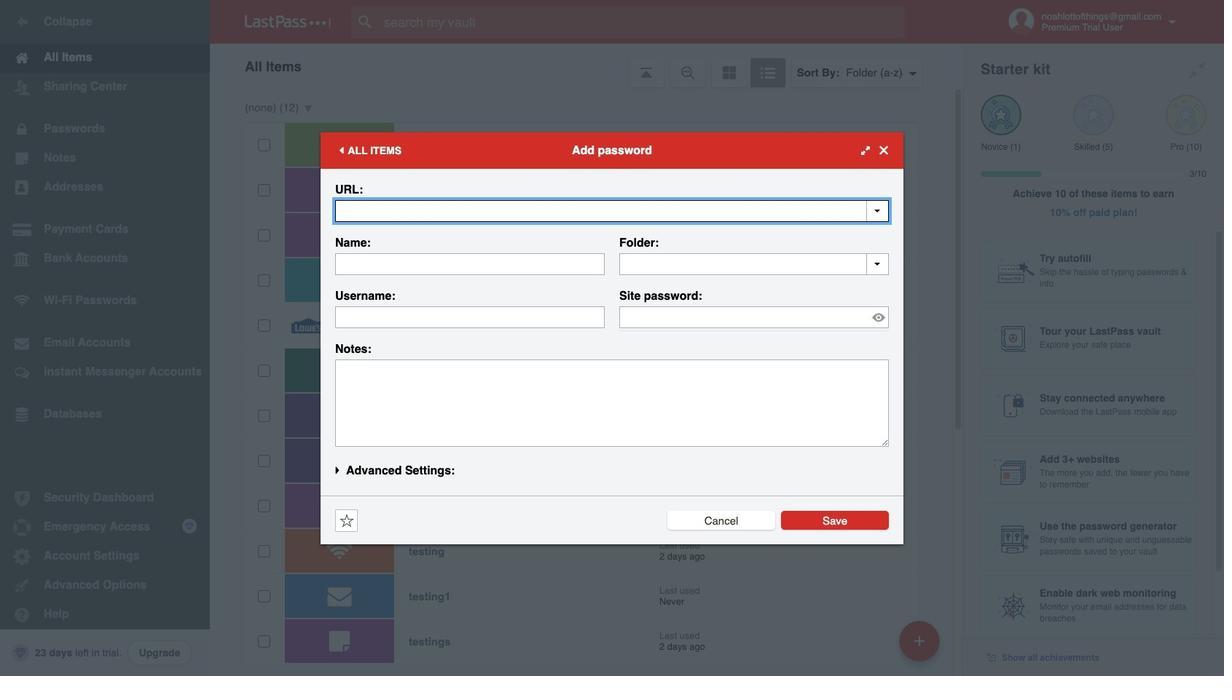 Task type: vqa. For each thing, say whether or not it's contained in the screenshot.
New item element
no



Task type: locate. For each thing, give the bounding box(es) containing it.
main navigation navigation
[[0, 0, 210, 677]]

search my vault text field
[[351, 6, 933, 38]]

Search search field
[[351, 6, 933, 38]]

None password field
[[619, 306, 889, 328]]

None text field
[[335, 200, 889, 222], [335, 253, 605, 275], [619, 253, 889, 275], [335, 360, 889, 447], [335, 200, 889, 222], [335, 253, 605, 275], [619, 253, 889, 275], [335, 360, 889, 447]]

None text field
[[335, 306, 605, 328]]

dialog
[[321, 132, 904, 545]]

lastpass image
[[245, 15, 331, 28]]

vault options navigation
[[210, 44, 963, 87]]



Task type: describe. For each thing, give the bounding box(es) containing it.
new item navigation
[[894, 617, 949, 677]]

new item image
[[914, 636, 925, 647]]



